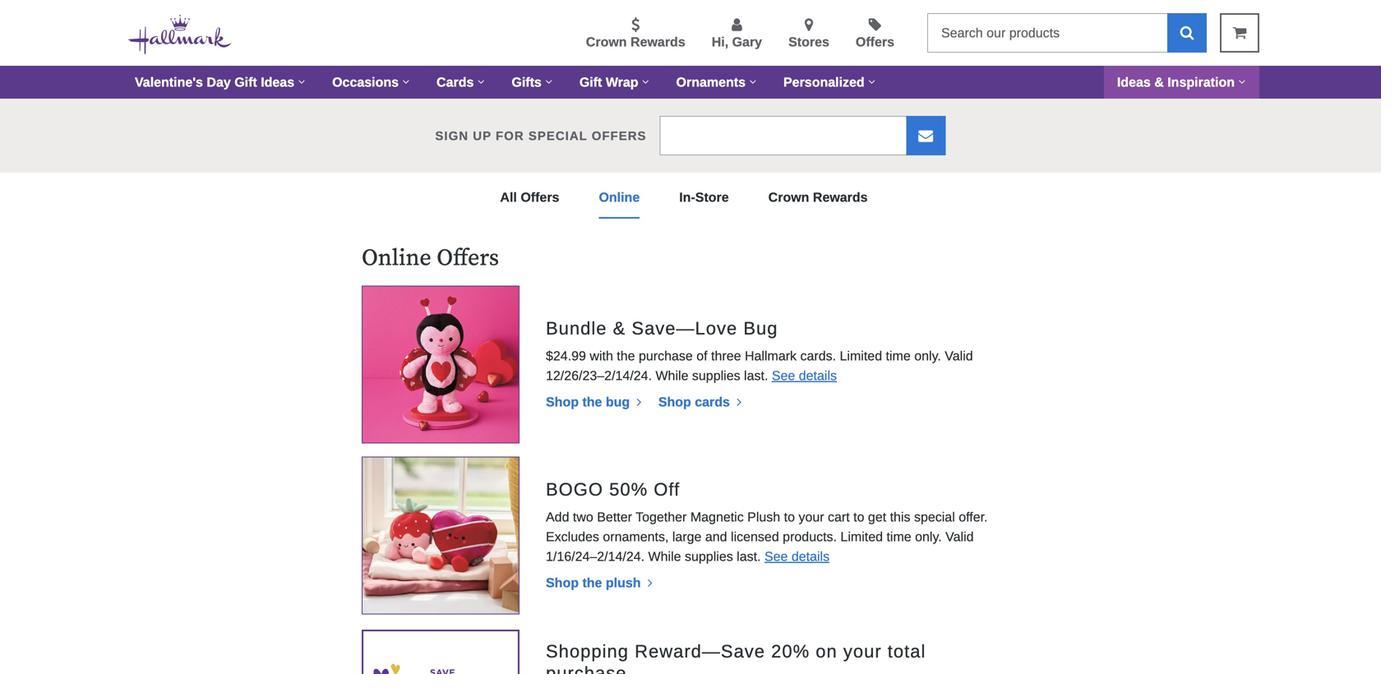 Task type: locate. For each thing, give the bounding box(es) containing it.
see
[[772, 368, 795, 383], [765, 549, 788, 564]]

1 vertical spatial rewards
[[813, 190, 868, 205]]

2 menu bar from the top
[[122, 173, 1260, 219]]

1 vertical spatial while
[[648, 549, 681, 564]]

online for online
[[599, 190, 640, 205]]

hallmark image
[[128, 15, 232, 54]]

0 vertical spatial special
[[529, 129, 588, 142]]

see details link for bundle & save—love bug
[[772, 368, 837, 383]]

all offers link
[[500, 173, 560, 219]]

sign
[[435, 129, 469, 142]]

your right on
[[844, 641, 882, 662]]

purchase down shopping on the bottom left of page
[[546, 663, 627, 674]]

1 vertical spatial &
[[613, 318, 626, 338]]

icon image for off
[[645, 576, 653, 589]]

crown rewards inside menu
[[586, 35, 686, 49]]

offer.
[[959, 510, 988, 524]]

crown
[[586, 35, 627, 49], [769, 190, 809, 205]]

& for ideas
[[1155, 75, 1164, 90]]

0 horizontal spatial icon image
[[634, 395, 642, 409]]

gift left the wrap on the top left of page
[[580, 75, 602, 90]]

rewards
[[631, 35, 686, 49], [813, 190, 868, 205]]

gift right the day
[[235, 75, 257, 90]]

time
[[886, 348, 911, 363], [887, 529, 912, 544]]

0 vertical spatial crown
[[586, 35, 627, 49]]

1 vertical spatial crown rewards link
[[769, 173, 868, 219]]

special right this
[[914, 510, 955, 524]]

0 horizontal spatial special
[[529, 129, 588, 142]]

gift wrap link
[[566, 66, 663, 99]]

details for bogo 50% off
[[792, 549, 830, 564]]

valid inside add two better together magnetic plush to your cart to get this special offer. excludes ornaments, large and licensed products. limited time only. valid 1/16/24–2/14/24. while supplies last.
[[946, 529, 974, 544]]

0 vertical spatial last.
[[744, 368, 768, 383]]

1 vertical spatial supplies
[[685, 549, 733, 564]]

hallmark
[[745, 348, 797, 363]]

0 horizontal spatial offers
[[437, 244, 499, 273]]

icon image inside the 'shop the plush' link
[[645, 576, 653, 589]]

1 vertical spatial see details link
[[765, 549, 830, 564]]

see down licensed
[[765, 549, 788, 564]]

1 vertical spatial only.
[[915, 529, 942, 544]]

Search our products search field
[[928, 13, 1168, 53]]

1 vertical spatial the
[[583, 395, 602, 409]]

offers inside "menu bar"
[[521, 190, 560, 205]]

the left bug on the bottom left of the page
[[583, 395, 602, 409]]

wrap
[[606, 75, 639, 90]]

sign up for special offers
[[435, 129, 647, 142]]

time right cards.
[[886, 348, 911, 363]]

limited down get
[[841, 529, 883, 544]]

0 horizontal spatial rewards
[[631, 35, 686, 49]]

last. down the hallmark on the bottom right of the page
[[744, 368, 768, 383]]

ornaments link
[[663, 66, 770, 99]]

0 vertical spatial online
[[599, 190, 640, 205]]

bug
[[606, 395, 630, 409]]

all
[[500, 190, 517, 205]]

2 to from the left
[[854, 510, 865, 524]]

bogo 50% off
[[546, 479, 680, 499]]

menu bar inside banner
[[122, 66, 1260, 99]]

see details for bogo 50% off
[[765, 549, 830, 564]]

limited
[[840, 348, 882, 363], [841, 529, 883, 544]]

0 vertical spatial see details link
[[772, 368, 837, 383]]

None search field
[[928, 13, 1207, 53]]

personalized link
[[770, 66, 889, 99]]

hi, gary link
[[712, 17, 762, 52]]

1 horizontal spatial special
[[914, 510, 955, 524]]

1 horizontal spatial purchase
[[639, 348, 693, 363]]

online inside navigation
[[599, 190, 640, 205]]

crown inside menu
[[586, 35, 627, 49]]

icon image inside shop cards link
[[734, 395, 742, 409]]

menu bar
[[122, 66, 1260, 99], [122, 173, 1260, 219]]

ideas
[[261, 75, 294, 90], [1117, 75, 1151, 90]]

1 horizontal spatial crown rewards link
[[769, 173, 868, 219]]

1 vertical spatial special
[[914, 510, 955, 524]]

0 horizontal spatial crown
[[586, 35, 627, 49]]

save—love
[[632, 318, 738, 338]]

1 vertical spatial crown
[[769, 190, 809, 205]]

two
[[573, 510, 594, 524]]

1 vertical spatial time
[[887, 529, 912, 544]]

supplies down three
[[692, 368, 741, 383]]

banner containing crown rewards
[[0, 0, 1381, 99]]

0 vertical spatial only.
[[915, 348, 941, 363]]

0 vertical spatial offers
[[856, 35, 895, 49]]

crown rewards link up the wrap on the top left of page
[[586, 17, 686, 52]]

0 horizontal spatial &
[[613, 318, 626, 338]]

special inside add two better together magnetic plush to your cart to get this special offer. excludes ornaments, large and licensed products. limited time only. valid 1/16/24–2/14/24. while supplies last.
[[914, 510, 955, 524]]

1 vertical spatial valid
[[946, 529, 974, 544]]

bundle
[[546, 318, 607, 338]]

stores
[[789, 35, 830, 49]]

& inside 'online offers' region
[[613, 318, 626, 338]]

cards.
[[801, 348, 836, 363]]

shop the bug
[[546, 395, 634, 409]]

see details link
[[772, 368, 837, 383], [765, 549, 830, 564]]

0 vertical spatial see details
[[772, 368, 837, 383]]

while
[[656, 368, 689, 383], [648, 549, 681, 564]]

plush
[[606, 575, 641, 590]]

love bug image
[[363, 287, 519, 443]]

1 ideas from the left
[[261, 75, 294, 90]]

plush
[[748, 510, 781, 524]]

time down this
[[887, 529, 912, 544]]

occasions
[[332, 75, 399, 90]]

0 vertical spatial crown rewards
[[586, 35, 686, 49]]

hallmark link
[[128, 13, 245, 58]]

purchase
[[639, 348, 693, 363], [546, 663, 627, 674]]

last. down licensed
[[737, 549, 761, 564]]

see details link down products.
[[765, 549, 830, 564]]

crown down sign up for special offers email field
[[769, 190, 809, 205]]

the
[[617, 348, 635, 363], [583, 395, 602, 409], [583, 575, 602, 590]]

online offers
[[362, 244, 499, 273]]

shopping reward—save 20% on your total purchase
[[546, 641, 926, 674]]

to
[[784, 510, 795, 524], [854, 510, 865, 524]]

offers
[[856, 35, 895, 49], [521, 190, 560, 205], [437, 244, 499, 273]]

shop the plush
[[546, 575, 645, 590]]

rewards inside menu
[[631, 35, 686, 49]]

see down the hallmark on the bottom right of the page
[[772, 368, 795, 383]]

2 ideas from the left
[[1117, 75, 1151, 90]]

icon image right cards
[[734, 395, 742, 409]]

time inside add two better together magnetic plush to your cart to get this special offer. excludes ornaments, large and licensed products. limited time only. valid 1/16/24–2/14/24. while supplies last.
[[887, 529, 912, 544]]

your
[[799, 510, 824, 524], [844, 641, 882, 662]]

offers for all offers
[[521, 190, 560, 205]]

shop for $24.99 with the purchase of three hallmark cards. limited time only. valid 12/26/23–2/14/24. while supplies last.
[[659, 395, 691, 409]]

0 horizontal spatial ideas
[[261, 75, 294, 90]]

in-
[[679, 190, 695, 205]]

0 vertical spatial time
[[886, 348, 911, 363]]

1 vertical spatial details
[[792, 549, 830, 564]]

0 vertical spatial see
[[772, 368, 795, 383]]

shop cards
[[659, 395, 734, 409]]

shop left cards
[[659, 395, 691, 409]]

1 horizontal spatial gift
[[580, 75, 602, 90]]

0 horizontal spatial purchase
[[546, 663, 627, 674]]

crown rewards down sign up for special offers email field
[[769, 190, 868, 205]]

with
[[590, 348, 613, 363]]

cart
[[828, 510, 850, 524]]

while down large
[[648, 549, 681, 564]]

bug
[[744, 318, 778, 338]]

offers for online offers
[[437, 244, 499, 273]]

limited right cards.
[[840, 348, 882, 363]]

0 horizontal spatial online
[[362, 244, 431, 273]]

see details
[[772, 368, 837, 383], [765, 549, 830, 564]]

1 gift from the left
[[235, 75, 257, 90]]

details for bundle & save—love bug
[[799, 368, 837, 383]]

gift wrap
[[580, 75, 639, 90]]

banner
[[0, 0, 1381, 99]]

menu bar containing all offers
[[122, 173, 1260, 219]]

supplies inside $24.99 with the purchase of three hallmark cards. limited time only. valid 12/26/23–2/14/24. while supplies last.
[[692, 368, 741, 383]]

navigation containing all offers
[[115, 173, 1266, 219]]

purchase inside $24.99 with the purchase of three hallmark cards. limited time only. valid 12/26/23–2/14/24. while supplies last.
[[639, 348, 693, 363]]

1 horizontal spatial to
[[854, 510, 865, 524]]

shop down 1/16/24–2/14/24.
[[546, 575, 579, 590]]

search image
[[1181, 25, 1194, 40]]

1 vertical spatial see details
[[765, 549, 830, 564]]

1 vertical spatial see
[[765, 549, 788, 564]]

&
[[1155, 75, 1164, 90], [613, 318, 626, 338]]

details down cards.
[[799, 368, 837, 383]]

the right with
[[617, 348, 635, 363]]

1 vertical spatial purchase
[[546, 663, 627, 674]]

1 vertical spatial your
[[844, 641, 882, 662]]

offers inside region
[[437, 244, 499, 273]]

$24.99 with the purchase of three hallmark cards. limited time only. valid 12/26/23–2/14/24. while supplies last.
[[546, 348, 973, 383]]

1 vertical spatial menu bar
[[122, 173, 1260, 219]]

icon image right bug on the bottom left of the page
[[634, 395, 642, 409]]

special
[[529, 129, 588, 142], [914, 510, 955, 524]]

see details down cards.
[[772, 368, 837, 383]]

none search field inside banner
[[928, 13, 1207, 53]]

online inside 'online offers' region
[[362, 244, 431, 273]]

1 horizontal spatial online
[[599, 190, 640, 205]]

better
[[597, 510, 632, 524]]

the for plush
[[583, 575, 602, 590]]

0 vertical spatial rewards
[[631, 35, 686, 49]]

1 horizontal spatial rewards
[[813, 190, 868, 205]]

to left get
[[854, 510, 865, 524]]

crown rewards inside "menu bar"
[[769, 190, 868, 205]]

0 vertical spatial valid
[[945, 348, 973, 363]]

last.
[[744, 368, 768, 383], [737, 549, 761, 564]]

0 vertical spatial menu bar
[[122, 66, 1260, 99]]

1 vertical spatial offers
[[521, 190, 560, 205]]

ideas & inspiration
[[1117, 75, 1235, 90]]

to right plush
[[784, 510, 795, 524]]

ideas left inspiration
[[1117, 75, 1151, 90]]

2 horizontal spatial offers
[[856, 35, 895, 49]]

1 horizontal spatial icon image
[[645, 576, 653, 589]]

& left inspiration
[[1155, 75, 1164, 90]]

icon image
[[634, 395, 642, 409], [734, 395, 742, 409], [645, 576, 653, 589]]

1 vertical spatial crown rewards
[[769, 190, 868, 205]]

50%
[[609, 479, 648, 499]]

1 horizontal spatial crown rewards
[[769, 190, 868, 205]]

$24.99
[[546, 348, 586, 363]]

online for online offers
[[362, 244, 431, 273]]

the inside $24.99 with the purchase of three hallmark cards. limited time only. valid 12/26/23–2/14/24. while supplies last.
[[617, 348, 635, 363]]

1 horizontal spatial your
[[844, 641, 882, 662]]

menu bar containing valentine's day gift ideas
[[122, 66, 1260, 99]]

crown rewards up the wrap on the top left of page
[[586, 35, 686, 49]]

gift
[[235, 75, 257, 90], [580, 75, 602, 90]]

0 horizontal spatial gift
[[235, 75, 257, 90]]

gifts link
[[499, 66, 566, 99]]

see details link down cards.
[[772, 368, 837, 383]]

0 vertical spatial &
[[1155, 75, 1164, 90]]

limited inside $24.99 with the purchase of three hallmark cards. limited time only. valid 12/26/23–2/14/24. while supplies last.
[[840, 348, 882, 363]]

hi,
[[712, 35, 729, 49]]

crown up gift wrap
[[586, 35, 627, 49]]

purchase down the bundle & save—love bug
[[639, 348, 693, 363]]

menu
[[258, 14, 914, 52]]

navigation
[[115, 173, 1266, 219]]

& up with
[[613, 318, 626, 338]]

0 vertical spatial details
[[799, 368, 837, 383]]

while inside add two better together magnetic plush to your cart to get this special offer. excludes ornaments, large and licensed products. limited time only. valid 1/16/24–2/14/24. while supplies last.
[[648, 549, 681, 564]]

your up products.
[[799, 510, 824, 524]]

shop cards link
[[659, 395, 755, 409]]

2 vertical spatial the
[[583, 575, 602, 590]]

while up shop cards
[[656, 368, 689, 383]]

1 vertical spatial limited
[[841, 529, 883, 544]]

1 horizontal spatial crown
[[769, 190, 809, 205]]

shop
[[546, 395, 579, 409], [659, 395, 691, 409], [546, 575, 579, 590]]

gary
[[732, 35, 762, 49]]

shopping cart image
[[1233, 25, 1247, 40]]

shop for bogo 50% off
[[546, 575, 579, 590]]

on
[[816, 641, 838, 662]]

crown rewards link down sign up for special offers email field
[[769, 173, 868, 219]]

0 vertical spatial your
[[799, 510, 824, 524]]

bundle & save—love bug
[[546, 318, 778, 338]]

the down 1/16/24–2/14/24.
[[583, 575, 602, 590]]

details down products.
[[792, 549, 830, 564]]

get
[[868, 510, 887, 524]]

0 vertical spatial supplies
[[692, 368, 741, 383]]

only.
[[915, 348, 941, 363], [915, 529, 942, 544]]

ideas & inspiration link
[[1104, 66, 1260, 99]]

2 horizontal spatial icon image
[[734, 395, 742, 409]]

online offers region
[[0, 219, 1381, 674]]

1/16/24–2/14/24.
[[546, 549, 645, 564]]

0 vertical spatial limited
[[840, 348, 882, 363]]

1 horizontal spatial ideas
[[1117, 75, 1151, 90]]

1 horizontal spatial &
[[1155, 75, 1164, 90]]

gifts
[[512, 75, 542, 90]]

see details link for bogo 50% off
[[765, 549, 830, 564]]

0 horizontal spatial your
[[799, 510, 824, 524]]

icon image right plush
[[645, 576, 653, 589]]

personalized
[[784, 75, 865, 90]]

magnetic
[[691, 510, 744, 524]]

ideas right the day
[[261, 75, 294, 90]]

0 vertical spatial while
[[656, 368, 689, 383]]

2 vertical spatial offers
[[437, 244, 499, 273]]

1 vertical spatial online
[[362, 244, 431, 273]]

0 horizontal spatial crown rewards link
[[586, 17, 686, 52]]

valentine's day gift ideas link
[[122, 66, 319, 99]]

ornaments
[[676, 75, 746, 90]]

& for bundle
[[613, 318, 626, 338]]

special right for
[[529, 129, 588, 142]]

details
[[799, 368, 837, 383], [792, 549, 830, 564]]

see details down products.
[[765, 549, 830, 564]]

0 horizontal spatial crown rewards
[[586, 35, 686, 49]]

1 menu bar from the top
[[122, 66, 1260, 99]]

1 horizontal spatial offers
[[521, 190, 560, 205]]

the for bug
[[583, 395, 602, 409]]

only. inside add two better together magnetic plush to your cart to get this special offer. excludes ornaments, large and licensed products. limited time only. valid 1/16/24–2/14/24. while supplies last.
[[915, 529, 942, 544]]

0 vertical spatial the
[[617, 348, 635, 363]]

supplies down the and
[[685, 549, 733, 564]]

shop the plush link
[[546, 575, 666, 590]]

your inside shopping reward—save 20% on your total purchase
[[844, 641, 882, 662]]

1 vertical spatial last.
[[737, 549, 761, 564]]

0 vertical spatial crown rewards link
[[586, 17, 686, 52]]

0 vertical spatial purchase
[[639, 348, 693, 363]]

0 horizontal spatial to
[[784, 510, 795, 524]]



Task type: vqa. For each thing, say whether or not it's contained in the screenshot.
top angle down image
no



Task type: describe. For each thing, give the bounding box(es) containing it.
add
[[546, 510, 569, 524]]

cards
[[695, 395, 730, 409]]

this
[[890, 510, 911, 524]]

valentine's
[[135, 75, 203, 90]]

offers inside menu
[[856, 35, 895, 49]]

occasions link
[[319, 66, 424, 99]]

valentine's day gift ideas
[[135, 75, 294, 90]]

add two better together magnetic plush to your cart to get this special offer. excludes ornaments, large and licensed products. limited time only. valid 1/16/24–2/14/24. while supplies last.
[[546, 510, 988, 564]]

bogo
[[546, 479, 604, 499]]

last. inside add two better together magnetic plush to your cart to get this special offer. excludes ornaments, large and licensed products. limited time only. valid 1/16/24–2/14/24. while supplies last.
[[737, 549, 761, 564]]

icon image for the
[[734, 395, 742, 409]]

up
[[473, 129, 492, 142]]

large
[[673, 529, 702, 544]]

off
[[654, 479, 680, 499]]

time inside $24.99 with the purchase of three hallmark cards. limited time only. valid 12/26/23–2/14/24. while supplies last.
[[886, 348, 911, 363]]

licensed
[[731, 529, 779, 544]]

cards link
[[424, 66, 499, 99]]

total
[[888, 641, 926, 662]]

purchase inside shopping reward—save 20% on your total purchase
[[546, 663, 627, 674]]

Sign up for special offers email field
[[660, 116, 907, 155]]

your inside add two better together magnetic plush to your cart to get this special offer. excludes ornaments, large and licensed products. limited time only. valid 1/16/24–2/14/24. while supplies last.
[[799, 510, 824, 524]]

special 20% off coupon for shopping hallmark.com image
[[363, 631, 519, 674]]

limited inside add two better together magnetic plush to your cart to get this special offer. excludes ornaments, large and licensed products. limited time only. valid 1/16/24–2/14/24. while supplies last.
[[841, 529, 883, 544]]

of
[[697, 348, 708, 363]]

see for bundle & save—love bug
[[772, 368, 795, 383]]

while inside $24.99 with the purchase of three hallmark cards. limited time only. valid 12/26/23–2/14/24. while supplies last.
[[656, 368, 689, 383]]

better together magnetic plush image
[[363, 458, 519, 614]]

offers link
[[856, 17, 895, 52]]

in-store link
[[679, 173, 729, 219]]

reward—save
[[635, 641, 766, 662]]

store
[[695, 190, 729, 205]]

all offers
[[500, 190, 560, 205]]

online link
[[599, 173, 640, 219]]

12/26/23–2/14/24.
[[546, 368, 652, 383]]

last. inside $24.99 with the purchase of three hallmark cards. limited time only. valid 12/26/23–2/14/24. while supplies last.
[[744, 368, 768, 383]]

supplies inside add two better together magnetic plush to your cart to get this special offer. excludes ornaments, large and licensed products. limited time only. valid 1/16/24–2/14/24. while supplies last.
[[685, 549, 733, 564]]

20%
[[771, 641, 810, 662]]

only. inside $24.99 with the purchase of three hallmark cards. limited time only. valid 12/26/23–2/14/24. while supplies last.
[[915, 348, 941, 363]]

see for bogo 50% off
[[765, 549, 788, 564]]

shopping
[[546, 641, 629, 662]]

inspiration
[[1168, 75, 1235, 90]]

icon image inside shop the bug 'link'
[[634, 395, 642, 409]]

for
[[496, 129, 524, 142]]

menu containing crown rewards
[[258, 14, 914, 52]]

1 to from the left
[[784, 510, 795, 524]]

2 gift from the left
[[580, 75, 602, 90]]

cards
[[437, 75, 474, 90]]

and
[[705, 529, 727, 544]]

day
[[207, 75, 231, 90]]

valid inside $24.99 with the purchase of three hallmark cards. limited time only. valid 12/26/23–2/14/24. while supplies last.
[[945, 348, 973, 363]]

see details for bundle & save—love bug
[[772, 368, 837, 383]]

excludes
[[546, 529, 599, 544]]

stores link
[[789, 17, 830, 52]]

in-store
[[679, 190, 729, 205]]

ornaments,
[[603, 529, 669, 544]]

three
[[711, 348, 741, 363]]

crown inside "menu bar"
[[769, 190, 809, 205]]

products.
[[783, 529, 837, 544]]

shop down 12/26/23–2/14/24.
[[546, 395, 579, 409]]

offers
[[592, 129, 647, 142]]

shop the bug link
[[546, 395, 659, 409]]

hi, gary
[[712, 35, 762, 49]]

rewards inside navigation
[[813, 190, 868, 205]]

together
[[636, 510, 687, 524]]



